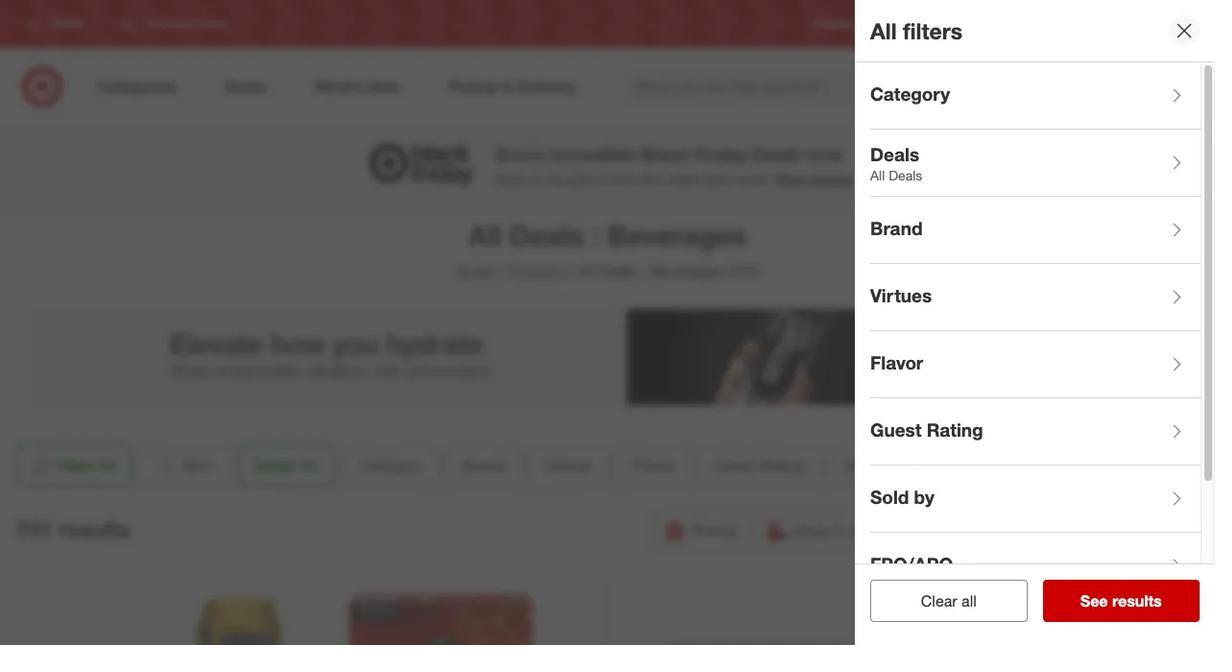 Task type: describe. For each thing, give the bounding box(es) containing it.
deals right now
[[871, 143, 920, 165]]

2 / from the left
[[569, 261, 574, 281]]

clear all button
[[871, 581, 1028, 623]]

filter
[[58, 457, 95, 476]]

all right registry link
[[871, 17, 897, 44]]

registry link
[[815, 16, 858, 32]]

741 results
[[15, 516, 130, 543]]

0 vertical spatial fpo/apo
[[937, 457, 1004, 476]]

1 vertical spatial guest
[[715, 457, 756, 476]]

deals up the grocery link
[[510, 218, 585, 253]]

1 vertical spatial brand
[[463, 457, 504, 476]]

clear all
[[922, 592, 977, 611]]

0 horizontal spatial by
[[880, 457, 897, 476]]

same day delivery
[[941, 522, 1071, 541]]

see
[[1081, 592, 1109, 611]]

shop in store button
[[758, 510, 898, 553]]

sort button
[[140, 445, 229, 487]]

flavor button inside all filters dialog
[[871, 332, 1201, 399]]

results for see results
[[1113, 592, 1163, 611]]

(1) for filter (1)
[[99, 457, 117, 476]]

0 horizontal spatial :
[[592, 218, 600, 253]]

flavor inside all filters dialog
[[871, 351, 924, 374]]

shop
[[794, 522, 830, 541]]

each
[[703, 171, 733, 188]]

1 horizontal spatial virtues button
[[871, 264, 1201, 332]]

week.
[[737, 171, 772, 188]]

sold inside all filters dialog
[[871, 486, 910, 508]]

guest inside all filters dialog
[[871, 419, 922, 441]]

fpo/apo inside all filters dialog
[[871, 553, 954, 575]]

0 horizontal spatial brand button
[[446, 445, 520, 487]]

all right the grocery link
[[578, 261, 595, 281]]

brand inside all filters dialog
[[871, 217, 923, 239]]

on
[[528, 171, 543, 188]]

ad
[[929, 17, 943, 31]]

day
[[985, 522, 1012, 541]]

new
[[639, 171, 664, 188]]

friday
[[695, 144, 748, 166]]

target link
[[454, 261, 496, 281]]

filters
[[904, 17, 963, 44]]

deals (1)
[[254, 457, 317, 476]]

advertisement region
[[31, 309, 1185, 405]]

shipping button
[[1091, 510, 1201, 553]]

see results
[[1081, 592, 1163, 611]]

fpo/apo button inside all filters dialog
[[871, 533, 1201, 601]]

1 vertical spatial flavor
[[633, 457, 674, 476]]

(1) for deals (1)
[[300, 457, 317, 476]]

category inside all filters dialog
[[871, 82, 951, 104]]

grocery link
[[509, 261, 565, 281]]

deals right saving
[[889, 168, 923, 184]]

1 vertical spatial rating
[[760, 457, 804, 476]]

gifts
[[571, 171, 597, 188]]

shop in store
[[794, 522, 885, 541]]

sold by inside all filters dialog
[[871, 486, 935, 508]]

filter (1) button
[[15, 445, 132, 487]]

black
[[641, 144, 690, 166]]

0 horizontal spatial virtues
[[544, 457, 592, 476]]

0 vertical spatial sold by
[[845, 457, 897, 476]]

deals right grocery
[[599, 261, 638, 281]]

by inside all filters dialog
[[915, 486, 935, 508]]

find
[[1146, 17, 1168, 31]]

weekly ad link
[[889, 16, 943, 32]]

store
[[851, 522, 885, 541]]

0 vertical spatial beverages
[[608, 218, 748, 253]]



Task type: vqa. For each thing, say whether or not it's contained in the screenshot.
the bottom Recreation
no



Task type: locate. For each thing, give the bounding box(es) containing it.
all filters
[[871, 17, 963, 44]]

results
[[58, 516, 130, 543], [1113, 592, 1163, 611]]

0 vertical spatial category
[[871, 82, 951, 104]]

liquid death armless palmer tea - 8pk/19.2 fl oz cans image
[[23, 594, 286, 646], [23, 594, 286, 646]]

0 vertical spatial sold
[[845, 457, 876, 476]]

by up same day delivery 'button'
[[915, 486, 935, 508]]

deals inside score incredible black friday deals now save on top gifts & find new deals each week. start saving
[[753, 144, 802, 166]]

guest rating button
[[871, 399, 1201, 466], [698, 445, 821, 487]]

1 vertical spatial :
[[642, 261, 646, 281]]

0 horizontal spatial results
[[58, 516, 130, 543]]

0 vertical spatial :
[[592, 218, 600, 253]]

1 vertical spatial sold
[[871, 486, 910, 508]]

saving
[[811, 171, 853, 188]]

0 vertical spatial category button
[[871, 62, 1201, 130]]

741
[[15, 516, 52, 543]]

0 horizontal spatial /
[[500, 261, 505, 281]]

beverages left (741)
[[650, 261, 723, 281]]

1 vertical spatial flavor button
[[616, 445, 691, 487]]

(741)
[[728, 261, 762, 281]]

0 horizontal spatial (1)
[[99, 457, 117, 476]]

brand button
[[871, 197, 1201, 264], [446, 445, 520, 487]]

starbucks keurig k-cup holiday blend - 22ct/8.9oz - medium roast image
[[325, 594, 588, 646], [325, 594, 588, 646]]

all
[[962, 592, 977, 611]]

1 horizontal spatial brand button
[[871, 197, 1201, 264]]

0 vertical spatial by
[[880, 457, 897, 476]]

score
[[495, 144, 546, 166]]

1 vertical spatial sold by
[[871, 486, 935, 508]]

2 (1) from the left
[[300, 457, 317, 476]]

all filters dialog
[[855, 0, 1216, 646]]

sold by button
[[829, 445, 913, 487], [871, 466, 1201, 533]]

guest rating
[[871, 419, 984, 441], [715, 457, 804, 476]]

0 horizontal spatial category button
[[342, 445, 439, 487]]

0 horizontal spatial rating
[[760, 457, 804, 476]]

cola soda - 6pk/12 fl oz cans - favorite day™ image
[[627, 594, 890, 646], [627, 594, 890, 646]]

deals all deals
[[871, 143, 923, 184]]

0 horizontal spatial brand
[[463, 457, 504, 476]]

in
[[834, 522, 846, 541]]

find stores
[[1146, 17, 1204, 31]]

all
[[871, 17, 897, 44], [871, 168, 886, 184], [468, 218, 502, 253], [578, 261, 595, 281]]

0 vertical spatial guest rating
[[871, 419, 984, 441]]

0 horizontal spatial guest rating
[[715, 457, 804, 476]]

0 vertical spatial flavor button
[[871, 332, 1201, 399]]

fpo/apo
[[937, 457, 1004, 476], [871, 553, 954, 575]]

1 vertical spatial guest rating
[[715, 457, 804, 476]]

1 vertical spatial brand button
[[446, 445, 520, 487]]

category
[[871, 82, 951, 104], [359, 457, 422, 476]]

1 vertical spatial fpo/apo
[[871, 553, 954, 575]]

1 horizontal spatial guest
[[871, 419, 922, 441]]

target
[[454, 261, 496, 281]]

0 horizontal spatial flavor button
[[616, 445, 691, 487]]

1 vertical spatial results
[[1113, 592, 1163, 611]]

flavor button
[[871, 332, 1201, 399], [616, 445, 691, 487]]

shipping
[[1127, 522, 1188, 541]]

/ right "target" link
[[500, 261, 505, 281]]

0 vertical spatial virtues button
[[871, 264, 1201, 332]]

1 horizontal spatial flavor button
[[871, 332, 1201, 399]]

brand
[[871, 217, 923, 239], [463, 457, 504, 476]]

save
[[495, 171, 524, 188]]

0 horizontal spatial guest rating button
[[698, 445, 821, 487]]

fpo/apo button
[[921, 445, 1021, 487], [871, 533, 1201, 601]]

weekly
[[889, 17, 926, 31]]

beverages
[[608, 218, 748, 253], [650, 261, 723, 281]]

find stores link
[[1146, 16, 1204, 32]]

1 horizontal spatial flavor
[[871, 351, 924, 374]]

guest
[[871, 419, 922, 441], [715, 457, 756, 476]]

&
[[600, 171, 609, 188]]

category button
[[871, 62, 1201, 130], [342, 445, 439, 487]]

1 vertical spatial virtues button
[[528, 445, 609, 487]]

start
[[775, 171, 808, 188]]

sort
[[183, 457, 213, 476]]

1 vertical spatial beverages
[[650, 261, 723, 281]]

rating
[[927, 419, 984, 441], [760, 457, 804, 476]]

0 vertical spatial virtues
[[871, 284, 933, 306]]

sold by
[[845, 457, 897, 476], [871, 486, 935, 508]]

1 horizontal spatial guest rating button
[[871, 399, 1201, 466]]

all up target at the top left of page
[[468, 218, 502, 253]]

rating inside all filters dialog
[[927, 419, 984, 441]]

/
[[500, 261, 505, 281], [569, 261, 574, 281]]

1 horizontal spatial rating
[[927, 419, 984, 441]]

results inside button
[[1113, 592, 1163, 611]]

1 horizontal spatial (1)
[[300, 457, 317, 476]]

results for 741 results
[[58, 516, 130, 543]]

results right see
[[1113, 592, 1163, 611]]

1 horizontal spatial results
[[1113, 592, 1163, 611]]

(1) inside "button"
[[99, 457, 117, 476]]

deals
[[871, 143, 920, 165], [753, 144, 802, 166], [889, 168, 923, 184], [510, 218, 585, 253], [599, 261, 638, 281], [254, 457, 295, 476]]

filter (1)
[[58, 457, 117, 476]]

1 horizontal spatial brand
[[871, 217, 923, 239]]

ginger ale soda - 6pk/12 fl oz cans - favorite day™ image
[[929, 594, 1193, 646], [929, 594, 1193, 646]]

1 (1) from the left
[[99, 457, 117, 476]]

clear
[[922, 592, 958, 611]]

1 vertical spatial fpo/apo button
[[871, 533, 1201, 601]]

: down new
[[642, 261, 646, 281]]

0 vertical spatial results
[[58, 516, 130, 543]]

1 horizontal spatial guest rating
[[871, 419, 984, 441]]

virtues inside all filters dialog
[[871, 284, 933, 306]]

incredible
[[551, 144, 636, 166]]

1 / from the left
[[500, 261, 505, 281]]

1 vertical spatial virtues
[[544, 457, 592, 476]]

same day delivery button
[[906, 510, 1084, 553]]

1 horizontal spatial category
[[871, 82, 951, 104]]

1 vertical spatial category
[[359, 457, 422, 476]]

all deals : beverages target / grocery / all deals : beverages (741)
[[454, 218, 762, 281]]

0 horizontal spatial virtues button
[[528, 445, 609, 487]]

0 vertical spatial flavor
[[871, 351, 924, 374]]

sold
[[845, 457, 876, 476], [871, 486, 910, 508]]

fpo/apo up clear in the right bottom of the page
[[871, 553, 954, 575]]

deals
[[667, 171, 700, 188]]

grocery
[[509, 261, 565, 281]]

0 horizontal spatial flavor
[[633, 457, 674, 476]]

weekly ad
[[889, 17, 943, 31]]

1 horizontal spatial /
[[569, 261, 574, 281]]

find
[[613, 171, 635, 188]]

1 horizontal spatial by
[[915, 486, 935, 508]]

deals up "start"
[[753, 144, 802, 166]]

0 horizontal spatial guest
[[715, 457, 756, 476]]

results right 741
[[58, 516, 130, 543]]

pickup button
[[656, 510, 750, 553]]

see results button
[[1043, 581, 1201, 623]]

same
[[941, 522, 981, 541]]

virtues
[[871, 284, 933, 306], [544, 457, 592, 476]]

registry
[[815, 17, 858, 31]]

delivery
[[1016, 522, 1071, 541]]

score incredible black friday deals now save on top gifts & find new deals each week. start saving
[[495, 144, 853, 188]]

0 vertical spatial brand button
[[871, 197, 1201, 264]]

/ right the grocery link
[[569, 261, 574, 281]]

1 vertical spatial by
[[915, 486, 935, 508]]

1 horizontal spatial :
[[642, 261, 646, 281]]

beverages down the deals
[[608, 218, 748, 253]]

0 vertical spatial guest
[[871, 419, 922, 441]]

fpo/apo up the same
[[937, 457, 1004, 476]]

0 vertical spatial brand
[[871, 217, 923, 239]]

1 vertical spatial category button
[[342, 445, 439, 487]]

:
[[592, 218, 600, 253], [642, 261, 646, 281]]

by up store
[[880, 457, 897, 476]]

: down gifts
[[592, 218, 600, 253]]

1 horizontal spatial category button
[[871, 62, 1201, 130]]

by
[[880, 457, 897, 476], [915, 486, 935, 508]]

0 vertical spatial rating
[[927, 419, 984, 441]]

guest rating inside all filters dialog
[[871, 419, 984, 441]]

0 vertical spatial fpo/apo button
[[921, 445, 1021, 487]]

all inside deals all deals
[[871, 168, 886, 184]]

0 horizontal spatial category
[[359, 457, 422, 476]]

stores
[[1171, 17, 1204, 31]]

flavor
[[871, 351, 924, 374], [633, 457, 674, 476]]

virtues button
[[871, 264, 1201, 332], [528, 445, 609, 487]]

top
[[547, 171, 567, 188]]

What can we help you find? suggestions appear below search field
[[624, 65, 973, 108]]

pickup
[[691, 522, 738, 541]]

all right saving
[[871, 168, 886, 184]]

1 horizontal spatial virtues
[[871, 284, 933, 306]]

(1)
[[99, 457, 117, 476], [300, 457, 317, 476]]

now
[[807, 144, 844, 166]]

deals right sort
[[254, 457, 295, 476]]



